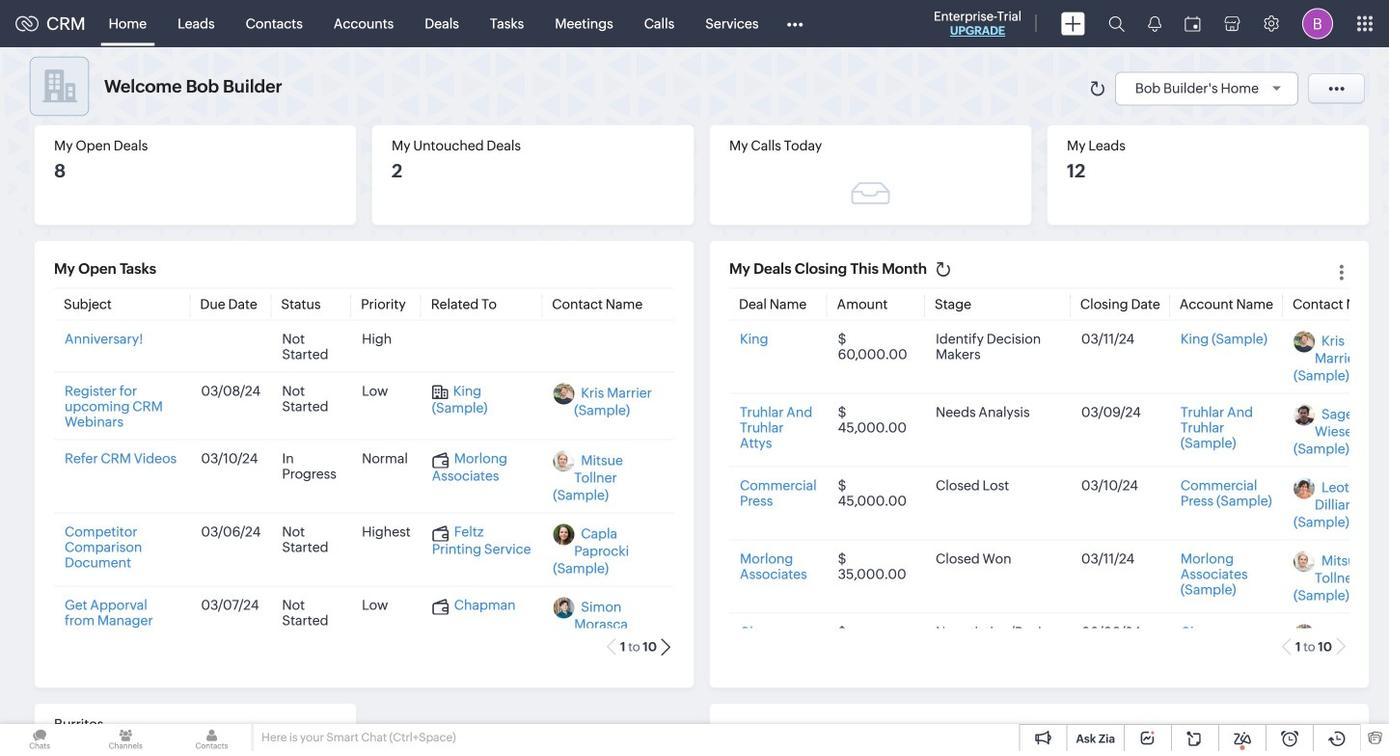 Task type: describe. For each thing, give the bounding box(es) containing it.
logo image
[[15, 16, 39, 31]]

search image
[[1109, 15, 1125, 32]]

create menu element
[[1050, 0, 1097, 47]]

calendar image
[[1185, 16, 1202, 31]]

profile image
[[1303, 8, 1334, 39]]

signals element
[[1137, 0, 1174, 47]]

Other Modules field
[[775, 8, 816, 39]]



Task type: locate. For each thing, give the bounding box(es) containing it.
search element
[[1097, 0, 1137, 47]]

signals image
[[1149, 15, 1162, 32]]

create menu image
[[1062, 12, 1086, 35]]

profile element
[[1292, 0, 1346, 47]]

channels image
[[86, 725, 165, 752]]

contacts image
[[172, 725, 252, 752]]

chats image
[[0, 725, 79, 752]]



Task type: vqa. For each thing, say whether or not it's contained in the screenshot.
Create
no



